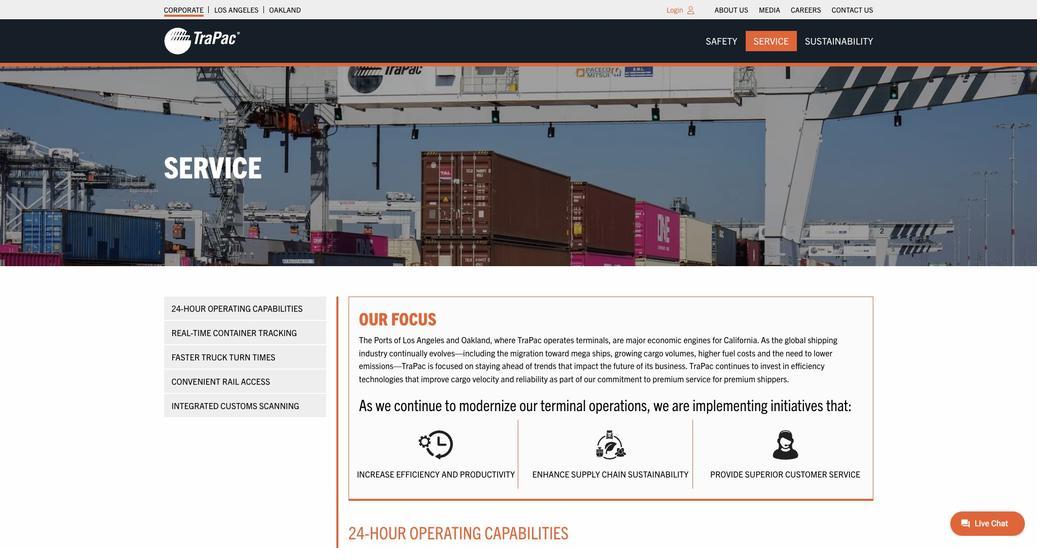 Task type: locate. For each thing, give the bounding box(es) containing it.
the down ships,
[[601, 361, 612, 371]]

1 vertical spatial are
[[673, 395, 690, 414]]

convenient rail access link
[[164, 370, 326, 393]]

are up growing
[[613, 335, 624, 345]]

1 vertical spatial and
[[758, 348, 771, 358]]

truck
[[202, 352, 227, 362]]

as
[[550, 374, 558, 384]]

increase
[[357, 469, 395, 479]]

of down migration
[[526, 361, 533, 371]]

1 horizontal spatial angeles
[[417, 335, 445, 345]]

sustainability link
[[798, 31, 882, 51]]

service
[[754, 35, 789, 47], [164, 148, 262, 185]]

our
[[585, 374, 596, 384], [520, 395, 538, 414]]

and
[[446, 335, 460, 345], [758, 348, 771, 358], [501, 374, 514, 384]]

us for about us
[[740, 5, 749, 14]]

customs
[[221, 400, 258, 411]]

evolves—including
[[430, 348, 496, 358]]

1 vertical spatial hour
[[370, 521, 407, 543]]

cargo down the on
[[451, 374, 471, 384]]

login link
[[667, 5, 684, 14]]

the down "where"
[[497, 348, 509, 358]]

0 horizontal spatial premium
[[653, 374, 685, 384]]

we
[[376, 395, 391, 414], [654, 395, 670, 414]]

1 horizontal spatial we
[[654, 395, 670, 414]]

that up part
[[559, 361, 573, 371]]

efficiency
[[792, 361, 825, 371]]

future
[[614, 361, 635, 371]]

1 vertical spatial our
[[520, 395, 538, 414]]

our down reliability on the bottom of page
[[520, 395, 538, 414]]

0 vertical spatial are
[[613, 335, 624, 345]]

1 vertical spatial as
[[359, 395, 373, 414]]

0 horizontal spatial us
[[740, 5, 749, 14]]

0 horizontal spatial we
[[376, 395, 391, 414]]

for up higher
[[713, 335, 723, 345]]

corporate image
[[164, 27, 240, 55]]

2 us from the left
[[865, 5, 874, 14]]

for
[[713, 335, 723, 345], [713, 374, 723, 384]]

supply
[[572, 469, 601, 479]]

0 vertical spatial for
[[713, 335, 723, 345]]

1 us from the left
[[740, 5, 749, 14]]

to down costs
[[752, 361, 759, 371]]

volumes,
[[666, 348, 697, 358]]

2 for from the top
[[713, 374, 723, 384]]

our focus
[[359, 307, 437, 329]]

0 horizontal spatial and
[[446, 335, 460, 345]]

1 horizontal spatial as
[[762, 335, 770, 345]]

and down ahead
[[501, 374, 514, 384]]

0 horizontal spatial cargo
[[451, 374, 471, 384]]

the ports of los angeles and oakland, where trapac operates terminals, are major economic engines for california. as the global shipping industry continually evolves—including the migration toward mega ships, growing cargo volumes, higher fuel costs and the need to lower emissions—trapac is focused on staying ahead of trends that impact the future of its business. trapac continues to invest in efficiency technologies that improve cargo velocity and reliability as part of our commitment to premium service for premium shippers.
[[359, 335, 838, 384]]

trapac up migration
[[518, 335, 542, 345]]

in
[[783, 361, 790, 371]]

trapac
[[518, 335, 542, 345], [690, 361, 714, 371]]

0 horizontal spatial trapac
[[518, 335, 542, 345]]

1 horizontal spatial are
[[673, 395, 690, 414]]

1 vertical spatial los
[[403, 335, 415, 345]]

that left improve
[[405, 374, 419, 384]]

0 horizontal spatial our
[[520, 395, 538, 414]]

our
[[359, 307, 388, 329]]

1 vertical spatial operating
[[410, 521, 482, 543]]

us right about
[[740, 5, 749, 14]]

1 vertical spatial trapac
[[690, 361, 714, 371]]

technologies
[[359, 374, 404, 384]]

are down service at the right of page
[[673, 395, 690, 414]]

trapac up service at the right of page
[[690, 361, 714, 371]]

initiatives
[[771, 395, 824, 414]]

about us
[[715, 5, 749, 14]]

premium down business.
[[653, 374, 685, 384]]

menu bar containing safety
[[698, 31, 882, 51]]

continue
[[394, 395, 442, 414]]

0 vertical spatial cargo
[[644, 348, 664, 358]]

and up evolves—including
[[446, 335, 460, 345]]

1 horizontal spatial us
[[865, 5, 874, 14]]

1 vertical spatial that
[[405, 374, 419, 384]]

1 vertical spatial capabilities
[[485, 521, 569, 543]]

us
[[740, 5, 749, 14], [865, 5, 874, 14]]

growing
[[615, 348, 642, 358]]

angeles inside the ports of los angeles and oakland, where trapac operates terminals, are major economic engines for california. as the global shipping industry continually evolves—including the migration toward mega ships, growing cargo volumes, higher fuel costs and the need to lower emissions—trapac is focused on staying ahead of trends that impact the future of its business. trapac continues to invest in efficiency technologies that improve cargo velocity and reliability as part of our commitment to premium service for premium shippers.
[[417, 335, 445, 345]]

0 vertical spatial 24-
[[172, 303, 184, 313]]

0 vertical spatial our
[[585, 374, 596, 384]]

los angeles link
[[214, 3, 259, 17]]

1 we from the left
[[376, 395, 391, 414]]

our down 'impact'
[[585, 374, 596, 384]]

1 horizontal spatial service
[[754, 35, 789, 47]]

0 horizontal spatial capabilities
[[253, 303, 303, 313]]

2 horizontal spatial and
[[758, 348, 771, 358]]

as right the california.
[[762, 335, 770, 345]]

focus
[[392, 307, 437, 329]]

ahead
[[502, 361, 524, 371]]

about us link
[[715, 3, 749, 17]]

of left the its
[[637, 361, 643, 371]]

1 vertical spatial for
[[713, 374, 723, 384]]

los up continually
[[403, 335, 415, 345]]

1 horizontal spatial los
[[403, 335, 415, 345]]

hour
[[184, 303, 206, 313], [370, 521, 407, 543]]

as we continue to modernize our terminal operations, we are implementing initiatives that:
[[359, 395, 853, 414]]

as
[[762, 335, 770, 345], [359, 395, 373, 414]]

1 horizontal spatial that
[[559, 361, 573, 371]]

service inside menu item
[[754, 35, 789, 47]]

to
[[806, 348, 812, 358], [752, 361, 759, 371], [644, 374, 651, 384], [445, 395, 456, 414]]

as inside the ports of los angeles and oakland, where trapac operates terminals, are major economic engines for california. as the global shipping industry continually evolves—including the migration toward mega ships, growing cargo volumes, higher fuel costs and the need to lower emissions—trapac is focused on staying ahead of trends that impact the future of its business. trapac continues to invest in efficiency technologies that improve cargo velocity and reliability as part of our commitment to premium service for premium shippers.
[[762, 335, 770, 345]]

major
[[626, 335, 646, 345]]

operations,
[[589, 395, 651, 414]]

0 horizontal spatial service
[[164, 148, 262, 185]]

0 vertical spatial as
[[762, 335, 770, 345]]

los up "corporate" image
[[214, 5, 227, 14]]

we down business.
[[654, 395, 670, 414]]

24-hour operating capabilities
[[172, 303, 303, 313], [349, 521, 569, 543]]

1 horizontal spatial and
[[501, 374, 514, 384]]

are
[[613, 335, 624, 345], [673, 395, 690, 414]]

0 vertical spatial service
[[754, 35, 789, 47]]

service link
[[746, 31, 798, 51]]

california.
[[724, 335, 760, 345]]

1 horizontal spatial 24-hour operating capabilities
[[349, 521, 569, 543]]

safety
[[706, 35, 738, 47]]

operating
[[208, 303, 251, 313], [410, 521, 482, 543]]

us right contact
[[865, 5, 874, 14]]

menu bar down careers
[[698, 31, 882, 51]]

0 vertical spatial operating
[[208, 303, 251, 313]]

superior
[[746, 469, 784, 479]]

0 horizontal spatial as
[[359, 395, 373, 414]]

1 horizontal spatial premium
[[724, 374, 756, 384]]

0 vertical spatial and
[[446, 335, 460, 345]]

1 horizontal spatial our
[[585, 374, 596, 384]]

1 horizontal spatial 24-
[[349, 521, 370, 543]]

capabilities
[[253, 303, 303, 313], [485, 521, 569, 543]]

service
[[830, 469, 861, 479]]

for right service at the right of page
[[713, 374, 723, 384]]

1 horizontal spatial operating
[[410, 521, 482, 543]]

corporate link
[[164, 3, 204, 17]]

0 horizontal spatial los
[[214, 5, 227, 14]]

enhance
[[533, 469, 570, 479]]

faster truck turn times
[[172, 352, 276, 362]]

fuel
[[723, 348, 736, 358]]

1 vertical spatial angeles
[[417, 335, 445, 345]]

trends
[[534, 361, 557, 371]]

0 horizontal spatial are
[[613, 335, 624, 345]]

menu bar
[[710, 3, 879, 17], [698, 31, 882, 51]]

24-
[[172, 303, 184, 313], [349, 521, 370, 543]]

to down improve
[[445, 395, 456, 414]]

of right ports
[[394, 335, 401, 345]]

angeles left oakland link
[[229, 5, 259, 14]]

tracking
[[259, 327, 297, 338]]

0 vertical spatial hour
[[184, 303, 206, 313]]

menu bar up service link
[[710, 3, 879, 17]]

0 horizontal spatial 24-hour operating capabilities
[[172, 303, 303, 313]]

of right part
[[576, 374, 583, 384]]

angeles up continually
[[417, 335, 445, 345]]

careers
[[791, 5, 822, 14]]

as down technologies
[[359, 395, 373, 414]]

access
[[241, 376, 270, 386]]

careers link
[[791, 3, 822, 17]]

oakland
[[269, 5, 301, 14]]

and up "invest" on the right of page
[[758, 348, 771, 358]]

where
[[495, 335, 516, 345]]

premium down "continues"
[[724, 374, 756, 384]]

cargo up the its
[[644, 348, 664, 358]]

0 vertical spatial trapac
[[518, 335, 542, 345]]

that
[[559, 361, 573, 371], [405, 374, 419, 384]]

los angeles
[[214, 5, 259, 14]]

economic
[[648, 335, 682, 345]]

provide
[[711, 469, 744, 479]]

part
[[560, 374, 574, 384]]

0 vertical spatial menu bar
[[710, 3, 879, 17]]

0 horizontal spatial hour
[[184, 303, 206, 313]]

we down technologies
[[376, 395, 391, 414]]

continually
[[390, 348, 428, 358]]

on
[[465, 361, 474, 371]]

of
[[394, 335, 401, 345], [526, 361, 533, 371], [637, 361, 643, 371], [576, 374, 583, 384]]

0 vertical spatial los
[[214, 5, 227, 14]]

0 horizontal spatial angeles
[[229, 5, 259, 14]]

are inside the ports of los angeles and oakland, where trapac operates terminals, are major economic engines for california. as the global shipping industry continually evolves—including the migration toward mega ships, growing cargo volumes, higher fuel costs and the need to lower emissions—trapac is focused on staying ahead of trends that impact the future of its business. trapac continues to invest in efficiency technologies that improve cargo velocity and reliability as part of our commitment to premium service for premium shippers.
[[613, 335, 624, 345]]

ports
[[374, 335, 393, 345]]

1 vertical spatial 24-
[[349, 521, 370, 543]]

its
[[645, 361, 654, 371]]

1 vertical spatial menu bar
[[698, 31, 882, 51]]



Task type: describe. For each thing, give the bounding box(es) containing it.
integrated
[[172, 400, 219, 411]]

real-
[[172, 327, 193, 338]]

time
[[193, 327, 211, 338]]

terminals,
[[576, 335, 611, 345]]

shippers.
[[758, 374, 790, 384]]

1 vertical spatial cargo
[[451, 374, 471, 384]]

1 horizontal spatial capabilities
[[485, 521, 569, 543]]

1 vertical spatial 24-hour operating capabilities
[[349, 521, 569, 543]]

oakland,
[[462, 335, 493, 345]]

chain
[[602, 469, 627, 479]]

shipping
[[808, 335, 838, 345]]

container
[[213, 327, 257, 338]]

improve
[[421, 374, 450, 384]]

media
[[760, 5, 781, 14]]

0 horizontal spatial operating
[[208, 303, 251, 313]]

0 vertical spatial angeles
[[229, 5, 259, 14]]

1 for from the top
[[713, 335, 723, 345]]

migration
[[511, 348, 544, 358]]

invest
[[761, 361, 782, 371]]

industry
[[359, 348, 388, 358]]

global
[[785, 335, 806, 345]]

corporate
[[164, 5, 204, 14]]

service
[[686, 374, 711, 384]]

real-time container tracking
[[172, 327, 297, 338]]

menu bar containing about us
[[710, 3, 879, 17]]

productivity
[[460, 469, 515, 479]]

increase efficiency and productivity
[[357, 469, 515, 479]]

1 premium from the left
[[653, 374, 685, 384]]

safety link
[[698, 31, 746, 51]]

contact us link
[[832, 3, 874, 17]]

light image
[[688, 6, 695, 14]]

that:
[[827, 395, 853, 414]]

lower
[[814, 348, 833, 358]]

ships,
[[593, 348, 613, 358]]

faster truck turn times link
[[164, 345, 326, 369]]

2 we from the left
[[654, 395, 670, 414]]

implementing
[[693, 395, 768, 414]]

0 vertical spatial that
[[559, 361, 573, 371]]

0 horizontal spatial 24-
[[172, 303, 184, 313]]

0 vertical spatial capabilities
[[253, 303, 303, 313]]

times
[[253, 352, 276, 362]]

turn
[[229, 352, 251, 362]]

2 premium from the left
[[724, 374, 756, 384]]

is
[[428, 361, 434, 371]]

login
[[667, 5, 684, 14]]

us for contact us
[[865, 5, 874, 14]]

engines
[[684, 335, 711, 345]]

continues
[[716, 361, 750, 371]]

impact
[[575, 361, 599, 371]]

efficiency
[[397, 469, 440, 479]]

real-time container tracking link
[[164, 321, 326, 344]]

24-hour operating capabilities link
[[164, 297, 326, 320]]

operates
[[544, 335, 575, 345]]

to down the its
[[644, 374, 651, 384]]

reliability
[[516, 374, 548, 384]]

enhance supply chain sustainability
[[533, 469, 689, 479]]

rail
[[222, 376, 239, 386]]

1 horizontal spatial hour
[[370, 521, 407, 543]]

scanning
[[259, 400, 300, 411]]

about
[[715, 5, 738, 14]]

sustainability
[[806, 35, 874, 47]]

media link
[[760, 3, 781, 17]]

mega
[[572, 348, 591, 358]]

service menu item
[[746, 31, 798, 51]]

oakland link
[[269, 3, 301, 17]]

commitment
[[598, 374, 642, 384]]

to up efficiency
[[806, 348, 812, 358]]

1 horizontal spatial trapac
[[690, 361, 714, 371]]

and
[[442, 469, 458, 479]]

1 horizontal spatial cargo
[[644, 348, 664, 358]]

the up "invest" on the right of page
[[773, 348, 784, 358]]

integrated customs scanning link
[[164, 394, 326, 417]]

costs
[[738, 348, 756, 358]]

toward
[[546, 348, 570, 358]]

convenient
[[172, 376, 221, 386]]

sustainability
[[628, 469, 689, 479]]

terminal
[[541, 395, 586, 414]]

los inside the ports of los angeles and oakland, where trapac operates terminals, are major economic engines for california. as the global shipping industry continually evolves—including the migration toward mega ships, growing cargo volumes, higher fuel costs and the need to lower emissions—trapac is focused on staying ahead of trends that impact the future of its business. trapac continues to invest in efficiency technologies that improve cargo velocity and reliability as part of our commitment to premium service for premium shippers.
[[403, 335, 415, 345]]

higher
[[699, 348, 721, 358]]

business.
[[655, 361, 688, 371]]

our inside the ports of los angeles and oakland, where trapac operates terminals, are major economic engines for california. as the global shipping industry continually evolves—including the migration toward mega ships, growing cargo volumes, higher fuel costs and the need to lower emissions—trapac is focused on staying ahead of trends that impact the future of its business. trapac continues to invest in efficiency technologies that improve cargo velocity and reliability as part of our commitment to premium service for premium shippers.
[[585, 374, 596, 384]]

integrated customs scanning
[[172, 400, 300, 411]]

contact us
[[832, 5, 874, 14]]

modernize
[[459, 395, 517, 414]]

emissions—trapac
[[359, 361, 426, 371]]

provide superior customer service
[[711, 469, 861, 479]]

0 vertical spatial 24-hour operating capabilities
[[172, 303, 303, 313]]

0 horizontal spatial that
[[405, 374, 419, 384]]

staying
[[476, 361, 500, 371]]

the left global
[[772, 335, 784, 345]]

2 vertical spatial and
[[501, 374, 514, 384]]

1 vertical spatial service
[[164, 148, 262, 185]]

convenient rail access
[[172, 376, 270, 386]]



Task type: vqa. For each thing, say whether or not it's contained in the screenshot.
Angeles
yes



